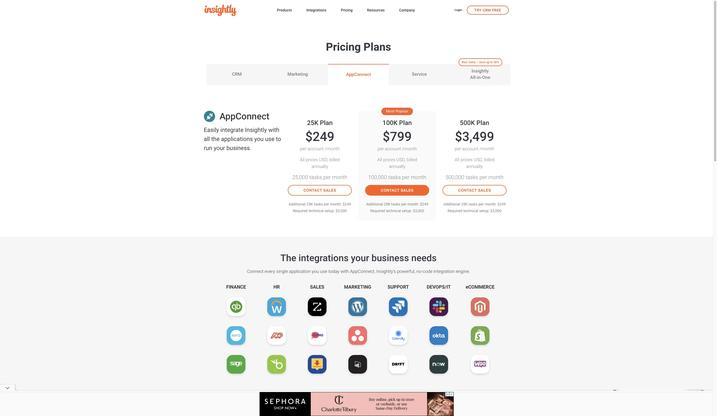 Task type: describe. For each thing, give the bounding box(es) containing it.
engine.
[[456, 269, 470, 274]]

try crm free
[[475, 8, 501, 12]]

plan for $3,499
[[477, 119, 490, 127]]

applications
[[221, 136, 253, 143]]

2 required from the left
[[370, 209, 385, 213]]

2 contact sales button from the left
[[365, 185, 429, 196]]

easily integrate insightly with all the applications you use to run your business.
[[204, 127, 281, 152]]

setup: for $3,499
[[480, 209, 490, 213]]

connect
[[247, 269, 264, 274]]

insightly logo link
[[205, 5, 269, 16]]

billed for $3,499
[[484, 157, 495, 163]]

service
[[412, 72, 427, 77]]

2 /month from the left
[[402, 146, 417, 152]]

try
[[475, 8, 482, 12]]

finance
[[226, 284, 246, 290]]

login
[[455, 8, 462, 12]]

2 account from the left
[[385, 146, 401, 152]]

most popular
[[386, 109, 409, 114]]

the
[[211, 136, 220, 143]]

contact sales for $3,499
[[458, 188, 491, 193]]

marketing
[[344, 284, 372, 290]]

1 horizontal spatial your
[[351, 253, 369, 264]]

technical for $3,499
[[464, 209, 479, 213]]

2 $3,000 from the left
[[413, 209, 424, 213]]

100k plan $799
[[383, 119, 412, 144]]

$3,499
[[455, 129, 494, 144]]

appconnect icon image
[[204, 111, 215, 122]]

integrations
[[307, 8, 327, 12]]

crm link
[[207, 64, 267, 85]]

appconnect tab panel
[[0, 85, 718, 417]]

2 contact sales link from the left
[[365, 185, 429, 196]]

insightly's
[[377, 269, 396, 274]]

integrations
[[299, 253, 349, 264]]

best
[[462, 60, 468, 64]]

most
[[386, 109, 395, 114]]

powerful,
[[397, 269, 416, 274]]

insightly inside easily integrate insightly with all the applications you use to run your business.
[[245, 127, 267, 133]]

you inside easily integrate insightly with all the applications you use to run your business.
[[254, 136, 264, 143]]

appconnect link
[[328, 64, 389, 85]]

pricing for pricing plans
[[326, 41, 361, 53]]

ecommerce
[[466, 284, 495, 290]]

plan for $799
[[399, 119, 412, 127]]

required for $249
[[293, 209, 308, 213]]

plans
[[364, 41, 391, 53]]

products link
[[277, 7, 292, 14]]

contact sales button for $249
[[288, 185, 352, 196]]

month: for $249
[[330, 202, 342, 207]]

company link
[[399, 7, 415, 14]]

/month for $3,499
[[480, 146, 495, 152]]

required for $3,499
[[448, 209, 463, 213]]

resources
[[367, 8, 385, 12]]

contact sales for $249
[[304, 188, 336, 193]]

today
[[329, 269, 340, 274]]

additional 25k tasks per month: $249 required technical setup: $3,000 for $3,499
[[444, 202, 506, 213]]

with inside easily integrate insightly with all the applications you use to run your business.
[[269, 127, 280, 133]]

30%
[[494, 60, 499, 64]]

500,000
[[446, 174, 465, 181]]

in-
[[477, 75, 482, 80]]

value
[[469, 60, 476, 64]]

free
[[492, 8, 501, 12]]

prices for $3,499
[[461, 157, 473, 163]]

appconnect inside "tab panel"
[[220, 111, 270, 122]]

additional for $3,499
[[444, 202, 461, 207]]

per account /month for $249
[[300, 146, 340, 152]]

single
[[276, 269, 288, 274]]

contact sales link for $249
[[288, 185, 352, 196]]

login link
[[455, 8, 462, 13]]

1 vertical spatial with
[[341, 269, 349, 274]]

no-
[[417, 269, 423, 274]]

account for $3,499
[[463, 146, 479, 152]]

2 contact from the left
[[381, 188, 400, 193]]

company
[[399, 8, 415, 12]]

prices for $249
[[306, 157, 318, 163]]

try crm free button
[[467, 5, 509, 15]]

one
[[482, 75, 491, 80]]

integration
[[434, 269, 455, 274]]

100,000 tasks per month
[[368, 174, 427, 181]]

25,000 tasks per month
[[292, 174, 348, 181]]

500,000 tasks per month
[[446, 174, 504, 181]]

$799
[[383, 129, 412, 144]]

application
[[289, 269, 311, 274]]

integrations link
[[307, 7, 327, 14]]

technical for $249
[[309, 209, 324, 213]]

contact for $249
[[304, 188, 322, 193]]

contact for $3,499
[[458, 188, 477, 193]]

needs
[[412, 253, 437, 264]]

2 per account /month from the left
[[378, 146, 417, 152]]

25k plan $249
[[305, 119, 335, 144]]

500k
[[460, 119, 475, 127]]

easily
[[204, 127, 219, 133]]

run
[[204, 145, 212, 152]]

best value – save up to 30%
[[462, 60, 499, 64]]

all prices usd, billed annually for $3,499
[[455, 157, 495, 169]]

100,000
[[368, 174, 387, 181]]

save
[[479, 60, 486, 64]]

25k inside 25k plan $249
[[307, 119, 319, 127]]

pricing for pricing
[[341, 8, 353, 12]]

all for $3,499
[[455, 157, 460, 163]]

devops/it
[[427, 284, 451, 290]]

2 technical from the left
[[386, 209, 401, 213]]

sales for $3,499
[[478, 188, 491, 193]]

connect every single application you use today with appconnect, insightly's powerful, no-code integration engine.
[[247, 269, 470, 274]]

additional for $249
[[289, 202, 306, 207]]

code
[[423, 269, 433, 274]]

annually for $249
[[312, 164, 328, 169]]

additional 25k tasks per month: $249 required technical setup: $3,000 for $249
[[289, 202, 351, 213]]

–
[[477, 60, 479, 64]]

the
[[281, 253, 296, 264]]

/month for $249
[[325, 146, 340, 152]]



Task type: locate. For each thing, give the bounding box(es) containing it.
1 horizontal spatial month:
[[408, 202, 419, 207]]

1 horizontal spatial appconnect
[[346, 72, 371, 77]]

1 account from the left
[[308, 146, 324, 152]]

all prices usd, billed annually for $249
[[300, 157, 340, 169]]

month
[[332, 174, 348, 181], [411, 174, 427, 181], [489, 174, 504, 181]]

1 per account /month from the left
[[300, 146, 340, 152]]

crm inside "button"
[[483, 8, 491, 12]]

1 $3,000 from the left
[[336, 209, 347, 213]]

all-
[[470, 75, 477, 80]]

appconnect,
[[350, 269, 376, 274]]

crm
[[483, 8, 491, 12], [232, 72, 242, 77]]

2 contact sales from the left
[[381, 188, 414, 193]]

0 horizontal spatial prices
[[306, 157, 318, 163]]

1 plan from the left
[[320, 119, 333, 127]]

per account /month down the $799
[[378, 146, 417, 152]]

all for $249
[[300, 157, 305, 163]]

2 horizontal spatial plan
[[477, 119, 490, 127]]

1 horizontal spatial required
[[370, 209, 385, 213]]

1 additional from the left
[[289, 202, 306, 207]]

all
[[300, 157, 305, 163], [377, 157, 382, 163], [455, 157, 460, 163]]

all up 25,000
[[300, 157, 305, 163]]

2 horizontal spatial billed
[[484, 157, 495, 163]]

contact sales link down 100,000 tasks per month
[[365, 185, 429, 196]]

all prices usd, billed annually
[[300, 157, 340, 169], [377, 157, 417, 169], [455, 157, 495, 169]]

3 required from the left
[[448, 209, 463, 213]]

your up connect every single application you use today with appconnect, insightly's powerful, no-code integration engine.
[[351, 253, 369, 264]]

billed up 100,000 tasks per month
[[407, 157, 417, 163]]

appconnect inside products and bundles tab list
[[346, 72, 371, 77]]

$249
[[305, 129, 335, 144], [343, 202, 351, 207], [420, 202, 429, 207], [498, 202, 506, 207]]

2 horizontal spatial all prices usd, billed annually
[[455, 157, 495, 169]]

1 annually from the left
[[312, 164, 328, 169]]

popular
[[396, 109, 409, 114]]

2 all prices usd, billed annually from the left
[[377, 157, 417, 169]]

month:
[[330, 202, 342, 207], [408, 202, 419, 207], [485, 202, 497, 207]]

1 horizontal spatial account
[[385, 146, 401, 152]]

per account /month for $3,499
[[455, 146, 495, 152]]

insightly up in-
[[472, 68, 489, 74]]

tasks
[[310, 174, 322, 181], [388, 174, 401, 181], [466, 174, 479, 181], [314, 202, 323, 207], [391, 202, 400, 207], [469, 202, 478, 207]]

1 horizontal spatial additional
[[366, 202, 383, 207]]

2 horizontal spatial technical
[[464, 209, 479, 213]]

1 horizontal spatial to
[[491, 60, 493, 64]]

1 billed from the left
[[330, 157, 340, 163]]

2 horizontal spatial account
[[463, 146, 479, 152]]

1 contact sales from the left
[[304, 188, 336, 193]]

billed up 25,000 tasks per month
[[330, 157, 340, 163]]

try crm free link
[[467, 5, 509, 15]]

annually up 100,000 tasks per month
[[389, 164, 406, 169]]

billed
[[330, 157, 340, 163], [407, 157, 417, 163], [484, 157, 495, 163]]

insightly all-in-one
[[470, 68, 491, 80]]

2 horizontal spatial required
[[448, 209, 463, 213]]

1 horizontal spatial insightly
[[472, 68, 489, 74]]

the integrations your business needs
[[281, 253, 437, 264]]

sales down 25,000 tasks per month
[[323, 188, 336, 193]]

pricing plans
[[326, 41, 391, 53]]

0 vertical spatial with
[[269, 127, 280, 133]]

1 vertical spatial insightly
[[245, 127, 267, 133]]

prices up 500,000 tasks per month
[[461, 157, 473, 163]]

you
[[254, 136, 264, 143], [312, 269, 319, 274]]

1 contact sales link from the left
[[288, 185, 352, 196]]

0 horizontal spatial crm
[[232, 72, 242, 77]]

$3,000 for $3,499
[[491, 209, 502, 213]]

prices up 100,000 tasks per month
[[383, 157, 396, 163]]

sales
[[323, 188, 336, 193], [401, 188, 414, 193], [478, 188, 491, 193]]

every
[[265, 269, 275, 274]]

1 vertical spatial use
[[320, 269, 327, 274]]

1 horizontal spatial you
[[312, 269, 319, 274]]

usd, up 25,000 tasks per month
[[319, 157, 328, 163]]

0 vertical spatial crm
[[483, 8, 491, 12]]

3 additional 25k tasks per month: $249 required technical setup: $3,000 from the left
[[444, 202, 506, 213]]

2 horizontal spatial $3,000
[[491, 209, 502, 213]]

1 horizontal spatial use
[[320, 269, 327, 274]]

2 horizontal spatial month
[[489, 174, 504, 181]]

0 horizontal spatial insightly
[[245, 127, 267, 133]]

0 horizontal spatial month
[[332, 174, 348, 181]]

0 horizontal spatial contact sales
[[304, 188, 336, 193]]

3 plan from the left
[[477, 119, 490, 127]]

2 usd, from the left
[[397, 157, 406, 163]]

usd, up 500,000 tasks per month
[[474, 157, 483, 163]]

1 all prices usd, billed annually from the left
[[300, 157, 340, 169]]

0 horizontal spatial technical
[[309, 209, 324, 213]]

contact sales down 100,000 tasks per month
[[381, 188, 414, 193]]

crm inside products and bundles tab list
[[232, 72, 242, 77]]

2 horizontal spatial contact sales
[[458, 188, 491, 193]]

0 horizontal spatial sales
[[323, 188, 336, 193]]

2 additional from the left
[[366, 202, 383, 207]]

0 horizontal spatial usd,
[[319, 157, 328, 163]]

usd, for $3,499
[[474, 157, 483, 163]]

1 horizontal spatial /month
[[402, 146, 417, 152]]

3 all prices usd, billed annually from the left
[[455, 157, 495, 169]]

plan for $249
[[320, 119, 333, 127]]

prices up 25,000 tasks per month
[[306, 157, 318, 163]]

you down integrations
[[312, 269, 319, 274]]

plan inside 25k plan $249
[[320, 119, 333, 127]]

1 horizontal spatial with
[[341, 269, 349, 274]]

1 horizontal spatial technical
[[386, 209, 401, 213]]

0 horizontal spatial your
[[214, 145, 225, 152]]

2 setup: from the left
[[402, 209, 412, 213]]

insightly logo image
[[205, 5, 237, 16]]

/month down $3,499 at the top right of page
[[480, 146, 495, 152]]

contact sales link down 25,000 tasks per month
[[288, 185, 352, 196]]

2 month: from the left
[[408, 202, 419, 207]]

$3,000 for $249
[[336, 209, 347, 213]]

2 prices from the left
[[383, 157, 396, 163]]

2 horizontal spatial sales
[[478, 188, 491, 193]]

contact sales button down 500,000 tasks per month
[[443, 185, 507, 196]]

business.
[[227, 145, 252, 152]]

contact down 500,000 tasks per month
[[458, 188, 477, 193]]

3 all from the left
[[455, 157, 460, 163]]

sales down 500,000 tasks per month
[[478, 188, 491, 193]]

2 horizontal spatial annually
[[467, 164, 483, 169]]

contact sales down 500,000 tasks per month
[[458, 188, 491, 193]]

0 horizontal spatial contact
[[304, 188, 322, 193]]

3 additional from the left
[[444, 202, 461, 207]]

contact
[[304, 188, 322, 193], [381, 188, 400, 193], [458, 188, 477, 193]]

0 horizontal spatial you
[[254, 136, 264, 143]]

2 horizontal spatial prices
[[461, 157, 473, 163]]

2 month from the left
[[411, 174, 427, 181]]

month: for $3,499
[[485, 202, 497, 207]]

insightly inside insightly all-in-one
[[472, 68, 489, 74]]

month for $249
[[332, 174, 348, 181]]

sales down 100,000 tasks per month
[[401, 188, 414, 193]]

to
[[491, 60, 493, 64], [276, 136, 281, 143]]

0 horizontal spatial /month
[[325, 146, 340, 152]]

1 required from the left
[[293, 209, 308, 213]]

0 horizontal spatial contact sales button
[[288, 185, 352, 196]]

annually up 500,000 tasks per month
[[467, 164, 483, 169]]

2 horizontal spatial per account /month
[[455, 146, 495, 152]]

3 month from the left
[[489, 174, 504, 181]]

3 contact sales link from the left
[[443, 185, 507, 196]]

contact sales button down 100,000 tasks per month
[[365, 185, 429, 196]]

1 usd, from the left
[[319, 157, 328, 163]]

1 horizontal spatial crm
[[483, 8, 491, 12]]

1 /month from the left
[[325, 146, 340, 152]]

1 all from the left
[[300, 157, 305, 163]]

3 prices from the left
[[461, 157, 473, 163]]

account for $249
[[308, 146, 324, 152]]

you right applications
[[254, 136, 264, 143]]

0 horizontal spatial additional 25k tasks per month: $249 required technical setup: $3,000
[[289, 202, 351, 213]]

2 annually from the left
[[389, 164, 406, 169]]

1 vertical spatial appconnect
[[220, 111, 270, 122]]

0 horizontal spatial $3,000
[[336, 209, 347, 213]]

0 horizontal spatial use
[[265, 136, 275, 143]]

0 horizontal spatial contact sales link
[[288, 185, 352, 196]]

2 horizontal spatial contact sales button
[[443, 185, 507, 196]]

1 horizontal spatial billed
[[407, 157, 417, 163]]

3 usd, from the left
[[474, 157, 483, 163]]

0 horizontal spatial account
[[308, 146, 324, 152]]

1 horizontal spatial contact sales
[[381, 188, 414, 193]]

usd, for $249
[[319, 157, 328, 163]]

1 horizontal spatial all prices usd, billed annually
[[377, 157, 417, 169]]

1 horizontal spatial plan
[[399, 119, 412, 127]]

additional 25k tasks per month: $249 required technical setup: $3,000
[[289, 202, 351, 213], [366, 202, 429, 213], [444, 202, 506, 213]]

1 horizontal spatial additional 25k tasks per month: $249 required technical setup: $3,000
[[366, 202, 429, 213]]

1 horizontal spatial per account /month
[[378, 146, 417, 152]]

plan
[[320, 119, 333, 127], [399, 119, 412, 127], [477, 119, 490, 127]]

annually up 25,000 tasks per month
[[312, 164, 328, 169]]

0 vertical spatial your
[[214, 145, 225, 152]]

pricing link
[[341, 7, 353, 14]]

per account /month down 25k plan $249
[[300, 146, 340, 152]]

1 month: from the left
[[330, 202, 342, 207]]

plan inside 100k plan $799
[[399, 119, 412, 127]]

1 setup: from the left
[[325, 209, 335, 213]]

products and bundles tab list
[[207, 58, 511, 85]]

1 horizontal spatial setup:
[[402, 209, 412, 213]]

with
[[269, 127, 280, 133], [341, 269, 349, 274]]

0 vertical spatial pricing
[[341, 8, 353, 12]]

1 contact from the left
[[304, 188, 322, 193]]

25,000
[[292, 174, 308, 181]]

all prices usd, billed annually up 25,000 tasks per month
[[300, 157, 340, 169]]

all up 100,000
[[377, 157, 382, 163]]

1 technical from the left
[[309, 209, 324, 213]]

resources link
[[367, 7, 385, 14]]

business
[[372, 253, 409, 264]]

1 contact sales button from the left
[[288, 185, 352, 196]]

3 technical from the left
[[464, 209, 479, 213]]

3 per account /month from the left
[[455, 146, 495, 152]]

1 horizontal spatial contact sales button
[[365, 185, 429, 196]]

products
[[277, 8, 292, 12]]

sales
[[310, 284, 325, 290]]

0 vertical spatial you
[[254, 136, 264, 143]]

all up '500,000'
[[455, 157, 460, 163]]

3 contact sales button from the left
[[443, 185, 507, 196]]

3 month: from the left
[[485, 202, 497, 207]]

1 additional 25k tasks per month: $249 required technical setup: $3,000 from the left
[[289, 202, 351, 213]]

contact sales
[[304, 188, 336, 193], [381, 188, 414, 193], [458, 188, 491, 193]]

all prices usd, billed annually up 500,000 tasks per month
[[455, 157, 495, 169]]

1 horizontal spatial month
[[411, 174, 427, 181]]

2 all from the left
[[377, 157, 382, 163]]

1 vertical spatial crm
[[232, 72, 242, 77]]

2 horizontal spatial additional 25k tasks per month: $249 required technical setup: $3,000
[[444, 202, 506, 213]]

2 horizontal spatial setup:
[[480, 209, 490, 213]]

use inside easily integrate insightly with all the applications you use to run your business.
[[265, 136, 275, 143]]

3 contact from the left
[[458, 188, 477, 193]]

0 horizontal spatial month:
[[330, 202, 342, 207]]

hr
[[274, 284, 280, 290]]

1 horizontal spatial all
[[377, 157, 382, 163]]

contact sales link
[[288, 185, 352, 196], [365, 185, 429, 196], [443, 185, 507, 196]]

technical
[[309, 209, 324, 213], [386, 209, 401, 213], [464, 209, 479, 213]]

per
[[300, 146, 307, 152], [378, 146, 384, 152], [455, 146, 462, 152], [324, 174, 331, 181], [402, 174, 410, 181], [480, 174, 487, 181], [324, 202, 329, 207], [401, 202, 407, 207], [479, 202, 484, 207]]

to inside easily integrate insightly with all the applications you use to run your business.
[[276, 136, 281, 143]]

contact sales link down 500,000 tasks per month
[[443, 185, 507, 196]]

integrate
[[221, 127, 244, 133]]

1 horizontal spatial $3,000
[[413, 209, 424, 213]]

0 horizontal spatial plan
[[320, 119, 333, 127]]

0 horizontal spatial with
[[269, 127, 280, 133]]

additional
[[289, 202, 306, 207], [366, 202, 383, 207], [444, 202, 461, 207]]

support
[[388, 284, 409, 290]]

all
[[204, 136, 210, 143]]

contact down 25,000 tasks per month
[[304, 188, 322, 193]]

insightly
[[472, 68, 489, 74], [245, 127, 267, 133]]

1 sales from the left
[[323, 188, 336, 193]]

1 vertical spatial to
[[276, 136, 281, 143]]

3 setup: from the left
[[480, 209, 490, 213]]

2 horizontal spatial usd,
[[474, 157, 483, 163]]

0 horizontal spatial per account /month
[[300, 146, 340, 152]]

sales for $249
[[323, 188, 336, 193]]

3 sales from the left
[[478, 188, 491, 193]]

3 billed from the left
[[484, 157, 495, 163]]

setup: for $249
[[325, 209, 335, 213]]

contact sales button down 25,000 tasks per month
[[288, 185, 352, 196]]

up
[[487, 60, 490, 64]]

3 $3,000 from the left
[[491, 209, 502, 213]]

contact sales down 25,000 tasks per month
[[304, 188, 336, 193]]

0 horizontal spatial to
[[276, 136, 281, 143]]

1 horizontal spatial sales
[[401, 188, 414, 193]]

2 horizontal spatial contact
[[458, 188, 477, 193]]

marketing link
[[267, 64, 328, 85]]

3 /month from the left
[[480, 146, 495, 152]]

1 month from the left
[[332, 174, 348, 181]]

2 additional 25k tasks per month: $249 required technical setup: $3,000 from the left
[[366, 202, 429, 213]]

account down $3,499 at the top right of page
[[463, 146, 479, 152]]

1 horizontal spatial annually
[[389, 164, 406, 169]]

account down 25k plan $249
[[308, 146, 324, 152]]

1 horizontal spatial contact
[[381, 188, 400, 193]]

contact sales link for $3,499
[[443, 185, 507, 196]]

/month down 25k plan $249
[[325, 146, 340, 152]]

0 vertical spatial use
[[265, 136, 275, 143]]

2 horizontal spatial month:
[[485, 202, 497, 207]]

month for $3,499
[[489, 174, 504, 181]]

billed up 500,000 tasks per month
[[484, 157, 495, 163]]

3 contact sales from the left
[[458, 188, 491, 193]]

your down the
[[214, 145, 225, 152]]

pricing
[[341, 8, 353, 12], [326, 41, 361, 53]]

insightly up applications
[[245, 127, 267, 133]]

prices
[[306, 157, 318, 163], [383, 157, 396, 163], [461, 157, 473, 163]]

0 horizontal spatial additional
[[289, 202, 306, 207]]

2 sales from the left
[[401, 188, 414, 193]]

2 horizontal spatial /month
[[480, 146, 495, 152]]

2 billed from the left
[[407, 157, 417, 163]]

required
[[293, 209, 308, 213], [370, 209, 385, 213], [448, 209, 463, 213]]

to inside products and bundles tab list
[[491, 60, 493, 64]]

0 vertical spatial to
[[491, 60, 493, 64]]

your
[[214, 145, 225, 152], [351, 253, 369, 264]]

2 horizontal spatial contact sales link
[[443, 185, 507, 196]]

0 horizontal spatial all
[[300, 157, 305, 163]]

1 vertical spatial you
[[312, 269, 319, 274]]

2 horizontal spatial additional
[[444, 202, 461, 207]]

2 plan from the left
[[399, 119, 412, 127]]

service link
[[389, 64, 450, 85]]

0 horizontal spatial billed
[[330, 157, 340, 163]]

marketing
[[288, 72, 308, 77]]

plan inside 500k plan $3,499
[[477, 119, 490, 127]]

1 horizontal spatial contact sales link
[[365, 185, 429, 196]]

contact down 100,000 tasks per month
[[381, 188, 400, 193]]

usd, up 100,000 tasks per month
[[397, 157, 406, 163]]

contact sales button for $3,499
[[443, 185, 507, 196]]

use
[[265, 136, 275, 143], [320, 269, 327, 274]]

per account /month
[[300, 146, 340, 152], [378, 146, 417, 152], [455, 146, 495, 152]]

annually for $3,499
[[467, 164, 483, 169]]

per account /month down $3,499 at the top right of page
[[455, 146, 495, 152]]

1 vertical spatial your
[[351, 253, 369, 264]]

0 horizontal spatial annually
[[312, 164, 328, 169]]

2 horizontal spatial all
[[455, 157, 460, 163]]

3 account from the left
[[463, 146, 479, 152]]

0 horizontal spatial required
[[293, 209, 308, 213]]

/month down the $799
[[402, 146, 417, 152]]

contact sales button
[[288, 185, 352, 196], [365, 185, 429, 196], [443, 185, 507, 196]]

appconnect
[[346, 72, 371, 77], [220, 111, 270, 122]]

100k
[[383, 119, 398, 127]]

1 prices from the left
[[306, 157, 318, 163]]

1 horizontal spatial usd,
[[397, 157, 406, 163]]

0 vertical spatial appconnect
[[346, 72, 371, 77]]

account down the $799
[[385, 146, 401, 152]]

usd,
[[319, 157, 328, 163], [397, 157, 406, 163], [474, 157, 483, 163]]

all prices usd, billed annually up 100,000 tasks per month
[[377, 157, 417, 169]]

1 horizontal spatial prices
[[383, 157, 396, 163]]

0 horizontal spatial all prices usd, billed annually
[[300, 157, 340, 169]]

billed for $249
[[330, 157, 340, 163]]

0 horizontal spatial setup:
[[325, 209, 335, 213]]

$3,000
[[336, 209, 347, 213], [413, 209, 424, 213], [491, 209, 502, 213]]

3 annually from the left
[[467, 164, 483, 169]]

your inside easily integrate insightly with all the applications you use to run your business.
[[214, 145, 225, 152]]

500k plan $3,499
[[455, 119, 494, 144]]

setup:
[[325, 209, 335, 213], [402, 209, 412, 213], [480, 209, 490, 213]]



Task type: vqa. For each thing, say whether or not it's contained in the screenshot.
Sell
no



